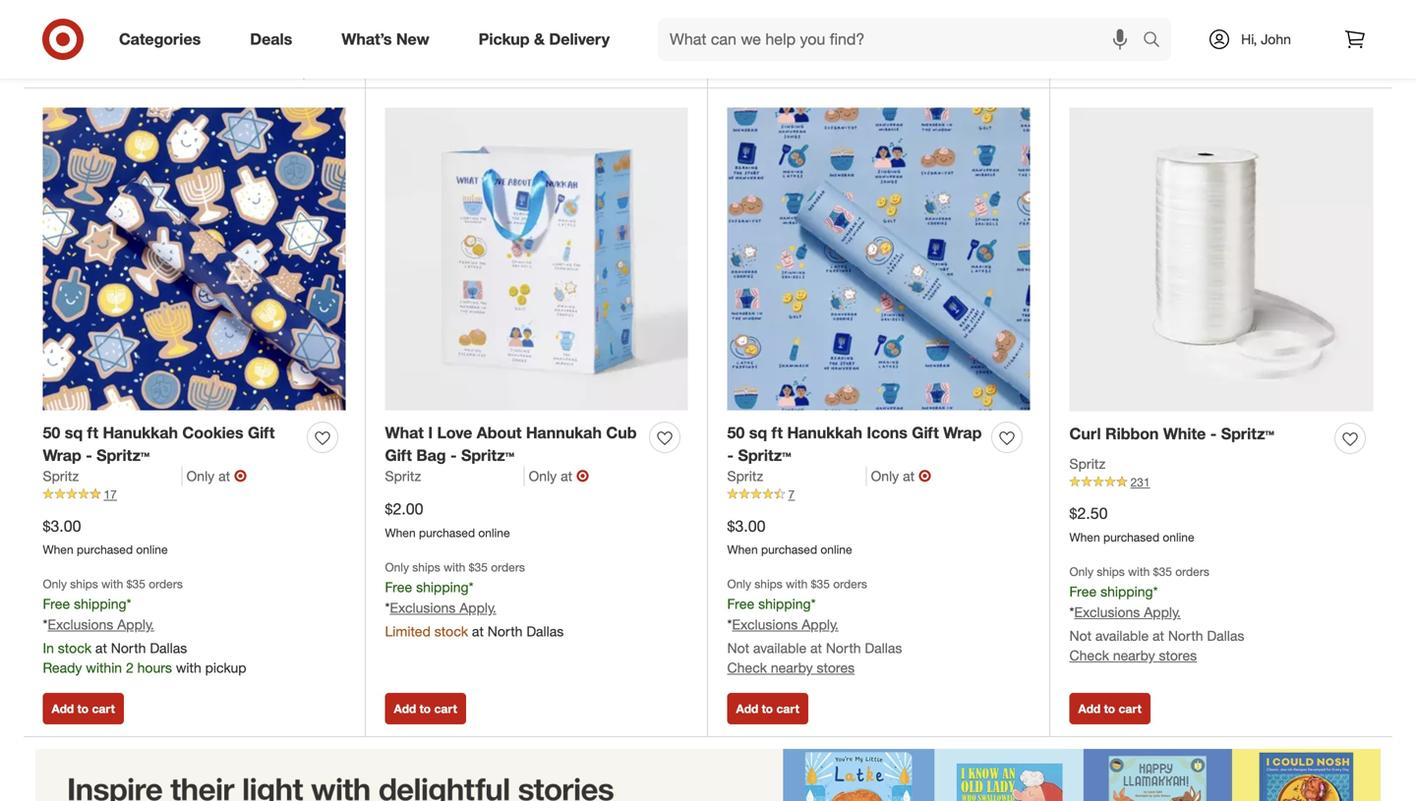Task type: describe. For each thing, give the bounding box(es) containing it.
50 for 50 sq ft hanukkah cookies gift wrap - spritz™
[[43, 423, 60, 443]]

spritz for 50 sq ft hanukkah icons gift wrap - spritz™
[[727, 468, 763, 485]]

online for hannukah
[[478, 526, 510, 540]]

$2.00
[[385, 500, 423, 519]]

north for cookies
[[111, 640, 146, 657]]

wrap for 50 sq ft hanukkah icons gift wrap - spritz™
[[943, 423, 982, 443]]

hanukkah for cookies
[[103, 423, 178, 443]]

50 for 50 sq ft hanukkah icons gift wrap - spritz™
[[727, 423, 745, 443]]

stock for $2.00
[[434, 623, 468, 640]]

exclusions apply. link for 50 sq ft hanukkah cookies gift wrap - spritz™
[[48, 616, 154, 633]]

17 link
[[43, 486, 346, 504]]

orders for hannukah
[[491, 560, 525, 575]]

only at ¬ for icons
[[871, 467, 931, 486]]

online for icons
[[821, 543, 852, 557]]

dallas for spritz™
[[1207, 627, 1244, 644]]

dallas for icons
[[865, 640, 902, 657]]

50 sq ft hanukkah cookies gift wrap - spritz™ link
[[43, 422, 299, 467]]

hi, john
[[1241, 30, 1291, 48]]

exclusions for curl ribbon white - spritz™
[[1074, 604, 1140, 621]]

deals
[[250, 30, 292, 49]]

hanukkah for icons
[[787, 423, 862, 443]]

shipping for 50 sq ft hanukkah cookies gift wrap - spritz™
[[74, 596, 126, 613]]

check nearby stores button for $2.50
[[1069, 646, 1197, 666]]

sponsored
[[295, 65, 353, 80]]

search button
[[1134, 18, 1181, 65]]

about
[[477, 423, 522, 443]]

exclusions apply. link for 50 sq ft hanukkah icons gift wrap - spritz™
[[732, 616, 839, 633]]

curl
[[1069, 424, 1101, 443]]

what's
[[341, 30, 392, 49]]

north for spritz™
[[1168, 627, 1203, 644]]

with for curl ribbon white - spritz™
[[1128, 564, 1150, 579]]

ft for 50 sq ft hanukkah icons gift wrap - spritz™
[[772, 423, 783, 443]]

purchased for 50 sq ft hanukkah icons gift wrap - spritz™
[[761, 543, 817, 557]]

sq for 50 sq ft hanukkah icons gift wrap - spritz™
[[749, 423, 767, 443]]

bag
[[416, 446, 446, 465]]

at inside only ships with $35 orders free shipping * * exclusions apply. in stock at  north dallas ready within 2 hours with pickup
[[95, 640, 107, 657]]

exclusions for 50 sq ft hanukkah cookies gift wrap - spritz™
[[48, 616, 113, 633]]

what's new link
[[325, 18, 454, 61]]

deals link
[[233, 18, 317, 61]]

- inside 50 sq ft hanukkah cookies gift wrap - spritz™
[[86, 446, 92, 465]]

wrap for 50 sq ft hanukkah cookies gift wrap - spritz™
[[43, 446, 81, 465]]

curl ribbon white - spritz™ link
[[1069, 423, 1274, 445]]

john
[[1261, 30, 1291, 48]]

shipping for what i love about hannukah cub gift bag - spritz™
[[416, 579, 469, 596]]

ships for what i love about hannukah cub gift bag - spritz™
[[412, 560, 440, 575]]

what i love about hannukah cub gift bag - spritz™ link
[[385, 422, 642, 467]]

pickup & delivery link
[[462, 18, 634, 61]]

with left pickup
[[176, 659, 201, 677]]

cub
[[606, 423, 637, 443]]

¬ for hannukah
[[576, 467, 589, 486]]

exclusions apply. link for curl ribbon white - spritz™
[[1074, 604, 1181, 621]]

pickup & delivery
[[479, 30, 610, 49]]

50 sq ft hanukkah icons gift wrap - spritz™
[[727, 423, 982, 465]]

apply. for icons
[[802, 616, 839, 633]]

spritz link down curl at bottom
[[1069, 454, 1106, 474]]

available for $2.50
[[1095, 627, 1149, 644]]

$2.00 when purchased online
[[385, 500, 510, 540]]

7 link
[[727, 486, 1030, 504]]

spritz link for 50 sq ft hanukkah icons gift wrap - spritz™
[[727, 467, 867, 486]]

ready within 2 hours
[[1069, 10, 1199, 28]]

50 sq ft hanukkah cookies gift wrap - spritz™
[[43, 423, 275, 465]]

ships for curl ribbon white - spritz™
[[1097, 564, 1125, 579]]

0 vertical spatial hours
[[1164, 10, 1199, 28]]

categories
[[119, 30, 201, 49]]

$35 for cookies
[[126, 577, 145, 592]]

what's new
[[341, 30, 429, 49]]

orders for cookies
[[149, 577, 183, 592]]

stock for $3.00
[[58, 640, 91, 657]]

$35 for icons
[[811, 577, 830, 592]]

exclusions for what i love about hannukah cub gift bag - spritz™
[[390, 599, 456, 616]]

$35 for hannukah
[[469, 560, 488, 575]]

white
[[1163, 424, 1206, 443]]

ships for 50 sq ft hanukkah icons gift wrap - spritz™
[[755, 577, 783, 592]]

spritz™ inside 50 sq ft hanukkah cookies gift wrap - spritz™
[[97, 446, 150, 465]]

when for what i love about hannukah cub gift bag - spritz™
[[385, 526, 416, 540]]

at inside only ships with $35 orders free shipping * * exclusions apply. limited stock at  north dallas
[[472, 623, 484, 640]]

spritz™ inside what i love about hannukah cub gift bag - spritz™
[[461, 446, 514, 465]]

available for $3.00
[[753, 640, 807, 657]]

online for spritz™
[[1163, 530, 1194, 545]]

17
[[104, 487, 117, 502]]

orders for spritz™
[[1175, 564, 1209, 579]]

spritz for 50 sq ft hanukkah cookies gift wrap - spritz™
[[43, 468, 79, 485]]

north for hannukah
[[488, 623, 523, 640]]



Task type: vqa. For each thing, say whether or not it's contained in the screenshot.
the When purchased online
no



Task type: locate. For each thing, give the bounding box(es) containing it.
orders
[[491, 560, 525, 575], [1175, 564, 1209, 579], [149, 577, 183, 592], [833, 577, 867, 592]]

stock inside only ships with $35 orders free shipping * * exclusions apply. limited stock at  north dallas
[[434, 623, 468, 640]]

1 horizontal spatial nearby
[[1113, 647, 1155, 664]]

1 $3.00 when purchased online from the left
[[43, 517, 168, 557]]

2
[[1153, 10, 1160, 28], [126, 659, 134, 677]]

gift inside 50 sq ft hanukkah cookies gift wrap - spritz™
[[248, 423, 275, 443]]

hannukah
[[526, 423, 602, 443]]

north inside only ships with $35 orders free shipping * * exclusions apply. in stock at  north dallas ready within 2 hours with pickup
[[111, 640, 146, 657]]

only
[[187, 468, 215, 485], [529, 468, 557, 485], [871, 468, 899, 485], [385, 560, 409, 575], [1069, 564, 1094, 579], [43, 577, 67, 592], [727, 577, 751, 592]]

only inside only ships with $35 orders free shipping * * exclusions apply. limited stock at  north dallas
[[385, 560, 409, 575]]

1 horizontal spatial hours
[[1164, 10, 1199, 28]]

apply. inside only ships with $35 orders free shipping * * exclusions apply. in stock at  north dallas ready within 2 hours with pickup
[[117, 616, 154, 633]]

cart
[[92, 53, 115, 67], [776, 53, 799, 67], [1119, 53, 1142, 67], [92, 702, 115, 716], [434, 702, 457, 716], [776, 702, 799, 716], [1119, 702, 1142, 716]]

$35
[[469, 560, 488, 575], [1153, 564, 1172, 579], [126, 577, 145, 592], [811, 577, 830, 592]]

*
[[469, 579, 474, 596], [1153, 583, 1158, 600], [126, 596, 131, 613], [811, 596, 816, 613], [385, 599, 390, 616], [1069, 604, 1074, 621], [43, 616, 48, 633], [727, 616, 732, 633]]

online up only ships with $35 orders free shipping * * exclusions apply. limited stock at  north dallas
[[478, 526, 510, 540]]

¬ up 7 link
[[919, 467, 931, 486]]

gift
[[248, 423, 275, 443], [912, 423, 939, 443], [385, 446, 412, 465]]

shipping for curl ribbon white - spritz™
[[1101, 583, 1153, 600]]

orders down $2.50 when purchased online
[[1175, 564, 1209, 579]]

wrap inside 50 sq ft hanukkah icons gift wrap - spritz™
[[943, 423, 982, 443]]

apply. for hannukah
[[459, 599, 496, 616]]

0 horizontal spatial stock
[[58, 640, 91, 657]]

purchased inside $2.50 when purchased online
[[1103, 530, 1160, 545]]

what i love about hannukah cub gift bag - spritz™
[[385, 423, 637, 465]]

with inside only ships with $35 orders free shipping * * exclusions apply. limited stock at  north dallas
[[444, 560, 465, 575]]

sq for 50 sq ft hanukkah cookies gift wrap - spritz™
[[65, 423, 83, 443]]

exclusions for 50 sq ft hanukkah icons gift wrap - spritz™
[[732, 616, 798, 633]]

hanukkah left icons
[[787, 423, 862, 443]]

online
[[478, 526, 510, 540], [1163, 530, 1194, 545], [136, 543, 168, 557], [821, 543, 852, 557]]

1 horizontal spatial hanukkah
[[787, 423, 862, 443]]

50 inside 50 sq ft hanukkah icons gift wrap - spritz™
[[727, 423, 745, 443]]

purchased down '$2.00'
[[419, 526, 475, 540]]

-
[[1210, 424, 1217, 443], [86, 446, 92, 465], [450, 446, 457, 465], [727, 446, 734, 465]]

online down 17 link
[[136, 543, 168, 557]]

ft inside 50 sq ft hanukkah cookies gift wrap - spritz™
[[87, 423, 98, 443]]

0 horizontal spatial ready
[[43, 659, 82, 677]]

2 inside only ships with $35 orders free shipping * * exclusions apply. in stock at  north dallas ready within 2 hours with pickup
[[126, 659, 134, 677]]

50 inside 50 sq ft hanukkah cookies gift wrap - spritz™
[[43, 423, 60, 443]]

when inside $2.50 when purchased online
[[1069, 530, 1100, 545]]

$3.00 when purchased online
[[43, 517, 168, 557], [727, 517, 852, 557]]

purchased
[[419, 526, 475, 540], [1103, 530, 1160, 545], [77, 543, 133, 557], [761, 543, 817, 557]]

$3.00 for 50 sq ft hanukkah cookies gift wrap - spritz™
[[43, 517, 81, 536]]

- inside what i love about hannukah cub gift bag - spritz™
[[450, 446, 457, 465]]

0 horizontal spatial gift
[[248, 423, 275, 443]]

1 horizontal spatial sq
[[749, 423, 767, 443]]

0 horizontal spatial $3.00 when purchased online
[[43, 517, 168, 557]]

love
[[437, 423, 472, 443]]

0 horizontal spatial stores
[[817, 659, 855, 677]]

1 hanukkah from the left
[[103, 423, 178, 443]]

hours left pickup
[[137, 659, 172, 677]]

spritz link up 7
[[727, 467, 867, 486]]

- inside 50 sq ft hanukkah icons gift wrap - spritz™
[[727, 446, 734, 465]]

¬ for icons
[[919, 467, 931, 486]]

north inside only ships with $35 orders free shipping * * exclusions apply. limited stock at  north dallas
[[488, 623, 523, 640]]

wrap inside 50 sq ft hanukkah cookies gift wrap - spritz™
[[43, 446, 81, 465]]

online inside $2.50 when purchased online
[[1163, 530, 1194, 545]]

$2.50 when purchased online
[[1069, 504, 1194, 545]]

3 ¬ from the left
[[919, 467, 931, 486]]

wrap
[[943, 423, 982, 443], [43, 446, 81, 465]]

purchased for what i love about hannukah cub gift bag - spritz™
[[419, 526, 475, 540]]

¬ down hannukah
[[576, 467, 589, 486]]

spritz™ up 17 at the left bottom of the page
[[97, 446, 150, 465]]

spritz link for 50 sq ft hanukkah cookies gift wrap - spritz™
[[43, 467, 183, 486]]

50 sq ft hanukkah icons gift wrap - spritz™ image
[[727, 108, 1030, 411], [727, 108, 1030, 411]]

¬ for cookies
[[234, 467, 247, 486]]

add
[[52, 53, 74, 67], [736, 53, 758, 67], [1078, 53, 1101, 67], [52, 702, 74, 716], [394, 702, 416, 716], [736, 702, 758, 716], [1078, 702, 1101, 716]]

hanukkah inside 50 sq ft hanukkah icons gift wrap - spritz™
[[787, 423, 862, 443]]

1 horizontal spatial only ships with $35 orders free shipping * * exclusions apply. not available at north dallas check nearby stores
[[1069, 564, 1244, 664]]

not
[[1069, 627, 1092, 644], [727, 640, 749, 657]]

spritz™ inside 50 sq ft hanukkah icons gift wrap - spritz™
[[738, 446, 791, 465]]

50 sq ft hanukkah icons gift wrap - spritz™ link
[[727, 422, 984, 467]]

only ships with $35 orders free shipping * * exclusions apply. not available at north dallas check nearby stores
[[1069, 564, 1244, 664], [727, 577, 902, 677]]

spritz
[[1069, 455, 1106, 473], [43, 468, 79, 485], [385, 468, 421, 485], [727, 468, 763, 485]]

2 ft from the left
[[772, 423, 783, 443]]

ft inside 50 sq ft hanukkah icons gift wrap - spritz™
[[772, 423, 783, 443]]

hanukkah inside 50 sq ft hanukkah cookies gift wrap - spritz™
[[103, 423, 178, 443]]

dallas
[[526, 623, 564, 640], [1207, 627, 1244, 644], [150, 640, 187, 657], [865, 640, 902, 657]]

spritz™ up 7
[[738, 446, 791, 465]]

orders down $2.00 when purchased online
[[491, 560, 525, 575]]

gift right icons
[[912, 423, 939, 443]]

when
[[385, 526, 416, 540], [1069, 530, 1100, 545], [43, 543, 73, 557], [727, 543, 758, 557]]

limited
[[385, 623, 431, 640]]

free inside only ships with $35 orders free shipping * * exclusions apply. limited stock at  north dallas
[[385, 579, 412, 596]]

online for cookies
[[136, 543, 168, 557]]

apply. for spritz™
[[1144, 604, 1181, 621]]

stores for $2.50
[[1159, 647, 1197, 664]]

7
[[788, 487, 795, 502]]

only at ¬ for cookies
[[187, 467, 247, 486]]

hours inside only ships with $35 orders free shipping * * exclusions apply. in stock at  north dallas ready within 2 hours with pickup
[[137, 659, 172, 677]]

only ships with $35 orders free shipping * * exclusions apply. in stock at  north dallas ready within 2 hours with pickup
[[43, 577, 246, 677]]

purchased inside $2.00 when purchased online
[[419, 526, 475, 540]]

ships inside only ships with $35 orders free shipping * * exclusions apply. in stock at  north dallas ready within 2 hours with pickup
[[70, 577, 98, 592]]

what
[[385, 423, 424, 443]]

when inside $2.00 when purchased online
[[385, 526, 416, 540]]

1 horizontal spatial not
[[1069, 627, 1092, 644]]

purchased for curl ribbon white - spritz™
[[1103, 530, 1160, 545]]

2 $3.00 from the left
[[727, 517, 766, 536]]

online down 231 link
[[1163, 530, 1194, 545]]

not for $2.50
[[1069, 627, 1092, 644]]

1 horizontal spatial stock
[[434, 623, 468, 640]]

0 horizontal spatial available
[[753, 640, 807, 657]]

3 only at ¬ from the left
[[871, 467, 931, 486]]

sq
[[65, 423, 83, 443], [749, 423, 767, 443]]

exclusions inside only ships with $35 orders free shipping * * exclusions apply. in stock at  north dallas ready within 2 hours with pickup
[[48, 616, 113, 633]]

new
[[396, 30, 429, 49]]

0 horizontal spatial wrap
[[43, 446, 81, 465]]

1 horizontal spatial stores
[[1159, 647, 1197, 664]]

only at ¬ up 7 link
[[871, 467, 931, 486]]

orders down 7 link
[[833, 577, 867, 592]]

not for $3.00
[[727, 640, 749, 657]]

available
[[1095, 627, 1149, 644], [753, 640, 807, 657]]

1 horizontal spatial available
[[1095, 627, 1149, 644]]

1 horizontal spatial $3.00
[[727, 517, 766, 536]]

0 horizontal spatial not
[[727, 640, 749, 657]]

with for what i love about hannukah cub gift bag - spritz™
[[444, 560, 465, 575]]

what i love about hannukah cub gift bag - spritz™ image
[[385, 108, 688, 411], [385, 108, 688, 411]]

nearby for $3.00
[[771, 659, 813, 677]]

hours
[[1164, 10, 1199, 28], [137, 659, 172, 677]]

2 ¬ from the left
[[576, 467, 589, 486]]

1 horizontal spatial gift
[[385, 446, 412, 465]]

0 horizontal spatial 50
[[43, 423, 60, 443]]

2 up search
[[1153, 10, 1160, 28]]

1 ¬ from the left
[[234, 467, 247, 486]]

1 horizontal spatial ¬
[[576, 467, 589, 486]]

1 vertical spatial ready
[[43, 659, 82, 677]]

1 50 from the left
[[43, 423, 60, 443]]

to
[[77, 53, 89, 67], [762, 53, 773, 67], [1104, 53, 1115, 67], [77, 702, 89, 716], [420, 702, 431, 716], [762, 702, 773, 716], [1104, 702, 1115, 716]]

free inside only ships with $35 orders free shipping * * exclusions apply. in stock at  north dallas ready within 2 hours with pickup
[[43, 596, 70, 613]]

orders down 17 link
[[149, 577, 183, 592]]

gift inside what i love about hannukah cub gift bag - spritz™
[[385, 446, 412, 465]]

2 only at ¬ from the left
[[529, 467, 589, 486]]

1 horizontal spatial wrap
[[943, 423, 982, 443]]

i
[[428, 423, 433, 443]]

spritz™
[[1221, 424, 1274, 443], [97, 446, 150, 465], [461, 446, 514, 465], [738, 446, 791, 465]]

1 horizontal spatial 2
[[1153, 10, 1160, 28]]

with for 50 sq ft hanukkah cookies gift wrap - spritz™
[[101, 577, 123, 592]]

purchased down 7
[[761, 543, 817, 557]]

0 horizontal spatial hanukkah
[[103, 423, 178, 443]]

free for 50 sq ft hanukkah cookies gift wrap - spritz™
[[43, 596, 70, 613]]

gift down the "what"
[[385, 446, 412, 465]]

stock right limited
[[434, 623, 468, 640]]

gift right cookies
[[248, 423, 275, 443]]

0 vertical spatial wrap
[[943, 423, 982, 443]]

with down $2.00 when purchased online
[[444, 560, 465, 575]]

delivery
[[549, 30, 610, 49]]

dallas for cookies
[[150, 640, 187, 657]]

0 horizontal spatial 2
[[126, 659, 134, 677]]

nearby for $2.50
[[1113, 647, 1155, 664]]

1 horizontal spatial only at ¬
[[529, 467, 589, 486]]

0 horizontal spatial check nearby stores button
[[727, 658, 855, 678]]

¬ up 17 link
[[234, 467, 247, 486]]

orders inside only ships with $35 orders free shipping * * exclusions apply. in stock at  north dallas ready within 2 hours with pickup
[[149, 577, 183, 592]]

$2.50
[[1069, 504, 1108, 523]]

ready
[[1069, 10, 1109, 28], [43, 659, 82, 677]]

231 link
[[1069, 474, 1373, 491]]

when for 50 sq ft hanukkah icons gift wrap - spritz™
[[727, 543, 758, 557]]

hanukkah up 17 at the left bottom of the page
[[103, 423, 178, 443]]

check for $2.50
[[1069, 647, 1109, 664]]

spritz link up 17 at the left bottom of the page
[[43, 467, 183, 486]]

orders inside only ships with $35 orders free shipping * * exclusions apply. limited stock at  north dallas
[[491, 560, 525, 575]]

gift for cookies
[[248, 423, 275, 443]]

1 horizontal spatial check
[[1069, 647, 1109, 664]]

1 horizontal spatial ft
[[772, 423, 783, 443]]

$3.00 when purchased online down 7
[[727, 517, 852, 557]]

sq inside 50 sq ft hanukkah icons gift wrap - spritz™
[[749, 423, 767, 443]]

free
[[385, 579, 412, 596], [1069, 583, 1097, 600], [43, 596, 70, 613], [727, 596, 755, 613]]

2 $3.00 when purchased online from the left
[[727, 517, 852, 557]]

purchased down 17 at the left bottom of the page
[[77, 543, 133, 557]]

&
[[534, 30, 545, 49]]

only ships with $35 orders free shipping * * exclusions apply. not available at north dallas check nearby stores for $2.50
[[1069, 564, 1244, 664]]

dallas inside only ships with $35 orders free shipping * * exclusions apply. limited stock at  north dallas
[[526, 623, 564, 640]]

when for 50 sq ft hanukkah cookies gift wrap - spritz™
[[43, 543, 73, 557]]

only ships with $35 orders free shipping * * exclusions apply. limited stock at  north dallas
[[385, 560, 564, 640]]

free for 50 sq ft hanukkah icons gift wrap - spritz™
[[727, 596, 755, 613]]

$35 for spritz™
[[1153, 564, 1172, 579]]

exclusions
[[390, 599, 456, 616], [1074, 604, 1140, 621], [48, 616, 113, 633], [732, 616, 798, 633]]

shipping inside only ships with $35 orders free shipping * * exclusions apply. limited stock at  north dallas
[[416, 579, 469, 596]]

¬
[[234, 467, 247, 486], [576, 467, 589, 486], [919, 467, 931, 486]]

stores
[[1159, 647, 1197, 664], [817, 659, 855, 677]]

categories link
[[102, 18, 225, 61]]

ft for 50 sq ft hanukkah cookies gift wrap - spritz™
[[87, 423, 98, 443]]

check nearby stores button
[[1069, 646, 1197, 666], [727, 658, 855, 678]]

online inside $2.00 when purchased online
[[478, 526, 510, 540]]

2 50 from the left
[[727, 423, 745, 443]]

spritz link down bag
[[385, 467, 525, 486]]

0 vertical spatial 2
[[1153, 10, 1160, 28]]

exclusions apply. link for what i love about hannukah cub gift bag - spritz™
[[390, 599, 496, 616]]

2 hanukkah from the left
[[787, 423, 862, 443]]

north for icons
[[826, 640, 861, 657]]

1 only at ¬ from the left
[[187, 467, 247, 486]]

$3.00 when purchased online for 50 sq ft hanukkah icons gift wrap - spritz™
[[727, 517, 852, 557]]

icons
[[867, 423, 908, 443]]

add to cart button
[[43, 44, 124, 76], [727, 44, 808, 76], [1069, 44, 1150, 76], [43, 693, 124, 725], [385, 693, 466, 725], [727, 693, 808, 725], [1069, 693, 1150, 725]]

spritz™ down about
[[461, 446, 514, 465]]

1 vertical spatial 2
[[126, 659, 134, 677]]

0 vertical spatial within
[[1113, 10, 1149, 28]]

with down $2.50 when purchased online
[[1128, 564, 1150, 579]]

0 horizontal spatial only ships with $35 orders free shipping * * exclusions apply. not available at north dallas check nearby stores
[[727, 577, 902, 677]]

$3.00 when purchased online down 17 at the left bottom of the page
[[43, 517, 168, 557]]

apply. inside only ships with $35 orders free shipping * * exclusions apply. limited stock at  north dallas
[[459, 599, 496, 616]]

spritz link
[[1069, 454, 1106, 474], [43, 467, 183, 486], [385, 467, 525, 486], [727, 467, 867, 486]]

apply.
[[459, 599, 496, 616], [1144, 604, 1181, 621], [117, 616, 154, 633], [802, 616, 839, 633]]

1 horizontal spatial ready
[[1069, 10, 1109, 28]]

2 left pickup
[[126, 659, 134, 677]]

$3.00 for 50 sq ft hanukkah icons gift wrap - spritz™
[[727, 517, 766, 536]]

0 horizontal spatial sq
[[65, 423, 83, 443]]

north
[[488, 623, 523, 640], [1168, 627, 1203, 644], [111, 640, 146, 657], [826, 640, 861, 657]]

2 horizontal spatial ¬
[[919, 467, 931, 486]]

hanukkah
[[103, 423, 178, 443], [787, 423, 862, 443]]

stores for $3.00
[[817, 659, 855, 677]]

gift inside 50 sq ft hanukkah icons gift wrap - spritz™
[[912, 423, 939, 443]]

hours up search
[[1164, 10, 1199, 28]]

$35 inside only ships with $35 orders free shipping * * exclusions apply. limited stock at  north dallas
[[469, 560, 488, 575]]

$3.00 when purchased online for 50 sq ft hanukkah cookies gift wrap - spritz™
[[43, 517, 168, 557]]

pickup
[[205, 659, 246, 677]]

spritz link for what i love about hannukah cub gift bag - spritz™
[[385, 467, 525, 486]]

0 horizontal spatial $3.00
[[43, 517, 81, 536]]

purchased down $2.50
[[1103, 530, 1160, 545]]

ships inside only ships with $35 orders free shipping * * exclusions apply. limited stock at  north dallas
[[412, 560, 440, 575]]

when for curl ribbon white - spritz™
[[1069, 530, 1100, 545]]

apply. for cookies
[[117, 616, 154, 633]]

only at ¬ for hannukah
[[529, 467, 589, 486]]

search
[[1134, 32, 1181, 51]]

What can we help you find? suggestions appear below search field
[[658, 18, 1148, 61]]

within
[[1113, 10, 1149, 28], [86, 659, 122, 677]]

1 ft from the left
[[87, 423, 98, 443]]

spritz for what i love about hannukah cub gift bag - spritz™
[[385, 468, 421, 485]]

with for 50 sq ft hanukkah icons gift wrap - spritz™
[[786, 577, 808, 592]]

orders for icons
[[833, 577, 867, 592]]

0 horizontal spatial check
[[727, 659, 767, 677]]

2 horizontal spatial only at ¬
[[871, 467, 931, 486]]

only inside only ships with $35 orders free shipping * * exclusions apply. in stock at  north dallas ready within 2 hours with pickup
[[43, 577, 67, 592]]

ships
[[412, 560, 440, 575], [1097, 564, 1125, 579], [70, 577, 98, 592], [755, 577, 783, 592]]

gift for icons
[[912, 423, 939, 443]]

only at ¬
[[187, 467, 247, 486], [529, 467, 589, 486], [871, 467, 931, 486]]

online down 7 link
[[821, 543, 852, 557]]

spritz™ up 231 link
[[1221, 424, 1274, 443]]

advertisement region
[[24, 749, 1393, 801]]

pickup
[[479, 30, 530, 49]]

curl ribbon white - spritz™
[[1069, 424, 1274, 443]]

purchased for 50 sq ft hanukkah cookies gift wrap - spritz™
[[77, 543, 133, 557]]

check
[[1069, 647, 1109, 664], [727, 659, 767, 677]]

hi,
[[1241, 30, 1257, 48]]

1 vertical spatial wrap
[[43, 446, 81, 465]]

dallas inside only ships with $35 orders free shipping * * exclusions apply. in stock at  north dallas ready within 2 hours with pickup
[[150, 640, 187, 657]]

only ships with $35 orders free shipping * * exclusions apply. not available at north dallas check nearby stores for $3.00
[[727, 577, 902, 677]]

2 horizontal spatial gift
[[912, 423, 939, 443]]

check nearby stores button for $3.00
[[727, 658, 855, 678]]

0 horizontal spatial only at ¬
[[187, 467, 247, 486]]

0 horizontal spatial ft
[[87, 423, 98, 443]]

cookies
[[182, 423, 243, 443]]

only at ¬ down hannukah
[[529, 467, 589, 486]]

shipping
[[416, 579, 469, 596], [1101, 583, 1153, 600], [74, 596, 126, 613], [758, 596, 811, 613]]

$35 inside only ships with $35 orders free shipping * * exclusions apply. in stock at  north dallas ready within 2 hours with pickup
[[126, 577, 145, 592]]

ready down in
[[43, 659, 82, 677]]

stock inside only ships with $35 orders free shipping * * exclusions apply. in stock at  north dallas ready within 2 hours with pickup
[[58, 640, 91, 657]]

0 horizontal spatial within
[[86, 659, 122, 677]]

check for $3.00
[[727, 659, 767, 677]]

free for what i love about hannukah cub gift bag - spritz™
[[385, 579, 412, 596]]

0 horizontal spatial nearby
[[771, 659, 813, 677]]

ribbon
[[1105, 424, 1159, 443]]

stock right in
[[58, 640, 91, 657]]

free for curl ribbon white - spritz™
[[1069, 583, 1097, 600]]

1 $3.00 from the left
[[43, 517, 81, 536]]

shipping for 50 sq ft hanukkah icons gift wrap - spritz™
[[758, 596, 811, 613]]

with
[[444, 560, 465, 575], [1128, 564, 1150, 579], [101, 577, 123, 592], [786, 577, 808, 592], [176, 659, 201, 677]]

dallas for hannukah
[[526, 623, 564, 640]]

add to cart
[[52, 53, 115, 67], [736, 53, 799, 67], [1078, 53, 1142, 67], [52, 702, 115, 716], [394, 702, 457, 716], [736, 702, 799, 716], [1078, 702, 1142, 716]]

1 horizontal spatial 50
[[727, 423, 745, 443]]

50
[[43, 423, 60, 443], [727, 423, 745, 443]]

nearby
[[1113, 647, 1155, 664], [771, 659, 813, 677]]

1 vertical spatial hours
[[137, 659, 172, 677]]

stock
[[434, 623, 468, 640], [58, 640, 91, 657]]

ft
[[87, 423, 98, 443], [772, 423, 783, 443]]

2 sq from the left
[[749, 423, 767, 443]]

0 horizontal spatial hours
[[137, 659, 172, 677]]

sq inside 50 sq ft hanukkah cookies gift wrap - spritz™
[[65, 423, 83, 443]]

only at ¬ up 17 link
[[187, 467, 247, 486]]

$3.00
[[43, 517, 81, 536], [727, 517, 766, 536]]

1 sq from the left
[[65, 423, 83, 443]]

50 sq ft hanukkah cookies gift wrap - spritz™ image
[[43, 108, 346, 411], [43, 108, 346, 411]]

curl ribbon white - spritz™ image
[[1069, 108, 1373, 412], [1069, 108, 1373, 412]]

in
[[43, 640, 54, 657]]

shipping inside only ships with $35 orders free shipping * * exclusions apply. in stock at  north dallas ready within 2 hours with pickup
[[74, 596, 126, 613]]

exclusions apply. link
[[390, 599, 496, 616], [1074, 604, 1181, 621], [48, 616, 154, 633], [732, 616, 839, 633]]

1 horizontal spatial check nearby stores button
[[1069, 646, 1197, 666]]

within inside only ships with $35 orders free shipping * * exclusions apply. in stock at  north dallas ready within 2 hours with pickup
[[86, 659, 122, 677]]

- inside curl ribbon white - spritz™ link
[[1210, 424, 1217, 443]]

231
[[1130, 475, 1150, 490]]

ready inside only ships with $35 orders free shipping * * exclusions apply. in stock at  north dallas ready within 2 hours with pickup
[[43, 659, 82, 677]]

exclusions inside only ships with $35 orders free shipping * * exclusions apply. limited stock at  north dallas
[[390, 599, 456, 616]]

with down 17 at the left bottom of the page
[[101, 577, 123, 592]]

with down 7
[[786, 577, 808, 592]]

1 horizontal spatial within
[[1113, 10, 1149, 28]]

ships for 50 sq ft hanukkah cookies gift wrap - spritz™
[[70, 577, 98, 592]]

0 horizontal spatial ¬
[[234, 467, 247, 486]]

at
[[218, 468, 230, 485], [561, 468, 572, 485], [903, 468, 915, 485], [472, 623, 484, 640], [1153, 627, 1164, 644], [95, 640, 107, 657], [810, 640, 822, 657]]

1 vertical spatial within
[[86, 659, 122, 677]]

0 vertical spatial ready
[[1069, 10, 1109, 28]]

1 horizontal spatial $3.00 when purchased online
[[727, 517, 852, 557]]

ready left search button
[[1069, 10, 1109, 28]]



